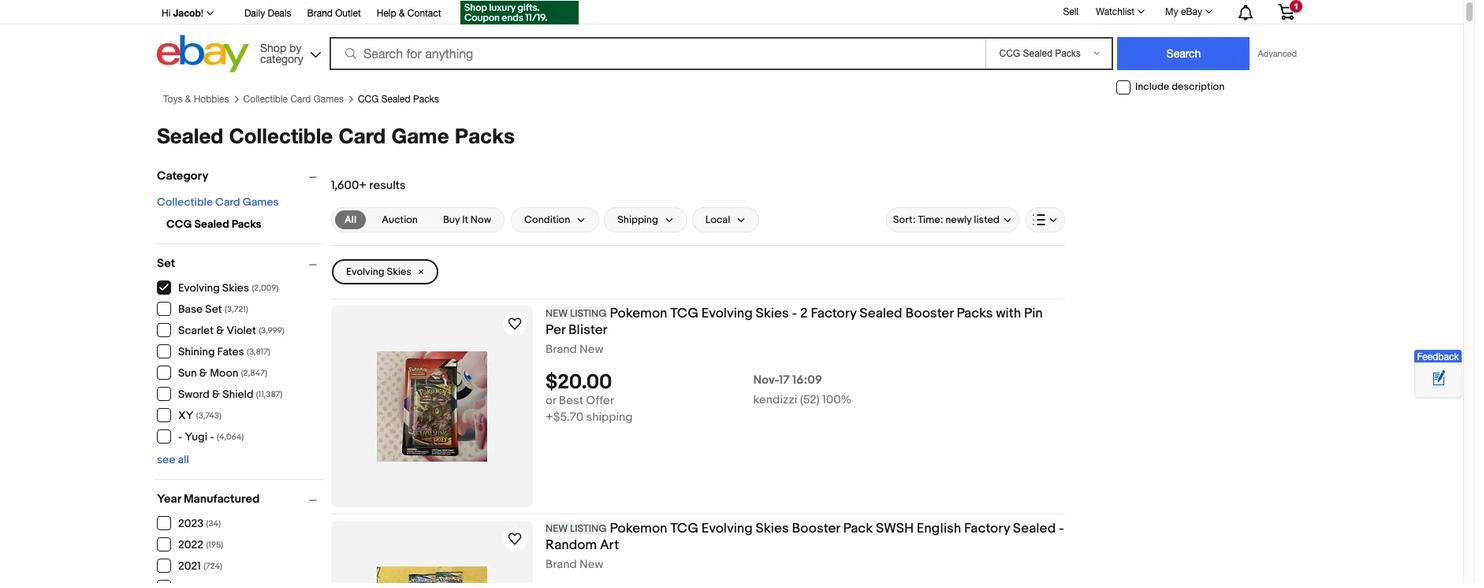 Task type: locate. For each thing, give the bounding box(es) containing it.
daily
[[244, 8, 265, 19]]

1 vertical spatial brand
[[546, 342, 577, 357]]

(3,721)
[[225, 305, 248, 315]]

brand new
[[546, 342, 603, 357], [546, 557, 603, 572]]

watchlist
[[1096, 6, 1135, 17]]

2 listing from the top
[[570, 523, 607, 535]]

& left shield
[[212, 388, 220, 402]]

new down blister
[[579, 342, 603, 357]]

new listing up random
[[546, 523, 607, 535]]

2 horizontal spatial card
[[339, 124, 386, 148]]

1 vertical spatial ccg
[[166, 218, 192, 231]]

pokemon tcg evolving skies - 2 factory sealed booster packs with pin per blister
[[546, 306, 1043, 338]]

factory right '2'
[[811, 306, 857, 322]]

0 vertical spatial collectible
[[243, 94, 288, 105]]

collectible card games link down category
[[243, 94, 344, 105]]

& for toys
[[185, 94, 191, 105]]

watch pokemon tcg evolving skies booster pack swsh english factory sealed - random art image
[[505, 530, 524, 549]]

ccg sealed packs
[[358, 94, 439, 105], [166, 218, 261, 231]]

card down category 'dropdown button'
[[215, 195, 240, 209]]

listing for art
[[570, 523, 607, 535]]

- inside pokemon tcg evolving skies booster pack swsh english factory sealed - random art
[[1059, 521, 1064, 537]]

ebay
[[1181, 6, 1202, 17]]

All selected text field
[[345, 213, 357, 227]]

brand left outlet
[[307, 8, 333, 19]]

1 horizontal spatial set
[[205, 303, 222, 317]]

100%
[[822, 393, 852, 408]]

see all
[[157, 453, 189, 467]]

pokemon inside pokemon tcg evolving skies booster pack swsh english factory sealed - random art
[[610, 521, 667, 537]]

brand new for per
[[546, 342, 603, 357]]

evolving skies
[[346, 266, 412, 278]]

new listing inside pokemon tcg evolving skies booster pack swsh english factory sealed - random art heading
[[546, 523, 607, 535]]

0 vertical spatial collectible card games
[[243, 94, 344, 105]]

new listing up blister
[[546, 307, 607, 320]]

help & contact
[[377, 8, 441, 19]]

1 vertical spatial collectible card games
[[157, 195, 279, 209]]

contact
[[408, 8, 441, 19]]

1 vertical spatial games
[[243, 195, 279, 209]]

0 vertical spatial factory
[[811, 306, 857, 322]]

1 pokemon from the top
[[610, 306, 667, 322]]

sort:
[[893, 214, 916, 226]]

ccg down category
[[166, 218, 192, 231]]

2021 (724)
[[178, 560, 222, 574]]

set
[[157, 256, 175, 271], [205, 303, 222, 317]]

& inside account navigation
[[399, 8, 405, 19]]

0 horizontal spatial set
[[157, 256, 175, 271]]

1 horizontal spatial games
[[314, 94, 344, 105]]

(724)
[[204, 562, 222, 572]]

shipping
[[586, 410, 633, 425]]

games up 'sealed collectible card game packs'
[[314, 94, 344, 105]]

scarlet & violet (3,999)
[[178, 324, 285, 338]]

1 listing from the top
[[570, 307, 607, 320]]

sealed collectible card game packs
[[157, 124, 515, 148]]

shield
[[223, 388, 253, 402]]

sealed
[[381, 94, 411, 105], [157, 124, 223, 148], [194, 218, 229, 231], [860, 306, 903, 322], [1013, 521, 1056, 537]]

$20.00 main content
[[331, 162, 1065, 583]]

ccg
[[358, 94, 379, 105], [166, 218, 192, 231]]

shipping button
[[604, 207, 687, 233]]

(2,009)
[[252, 283, 279, 294]]

new up the per
[[546, 307, 568, 320]]

games
[[314, 94, 344, 105], [243, 195, 279, 209]]

brand for pokemon tcg evolving skies - 2 factory sealed booster packs with pin per blister
[[546, 342, 577, 357]]

pokemon
[[610, 306, 667, 322], [610, 521, 667, 537]]

0 horizontal spatial ccg sealed packs
[[166, 218, 261, 231]]

booster inside pokemon tcg evolving skies booster pack swsh english factory sealed - random art
[[792, 521, 840, 537]]

0 horizontal spatial card
[[215, 195, 240, 209]]

pokemon inside pokemon tcg evolving skies - 2 factory sealed booster packs with pin per blister
[[610, 306, 667, 322]]

(11,387)
[[256, 390, 282, 400]]

factory right english
[[964, 521, 1010, 537]]

sun
[[178, 367, 197, 380]]

card down category
[[290, 94, 311, 105]]

new inside pokemon tcg evolving skies booster pack swsh english factory sealed - random art heading
[[546, 523, 568, 535]]

listing inside pokemon tcg evolving skies booster pack swsh english factory sealed - random art heading
[[570, 523, 607, 535]]

1 vertical spatial booster
[[792, 521, 840, 537]]

random
[[546, 538, 597, 553]]

0 vertical spatial card
[[290, 94, 311, 105]]

0 vertical spatial brand
[[307, 8, 333, 19]]

tcg for per
[[670, 306, 699, 322]]

0 horizontal spatial booster
[[792, 521, 840, 537]]

deals
[[268, 8, 291, 19]]

local button
[[692, 207, 760, 233]]

ccg up 'sealed collectible card game packs'
[[358, 94, 379, 105]]

new listing inside pokemon tcg evolving skies - 2 factory sealed booster packs with pin per blister heading
[[546, 307, 607, 320]]

1 horizontal spatial factory
[[964, 521, 1010, 537]]

1 brand new from the top
[[546, 342, 603, 357]]

best
[[559, 394, 583, 409]]

local
[[706, 214, 730, 226]]

new up random
[[546, 523, 568, 535]]

None submit
[[1118, 37, 1250, 70]]

evolving inside pokemon tcg evolving skies - 2 factory sealed booster packs with pin per blister
[[702, 306, 753, 322]]

sword
[[178, 388, 210, 402]]

all
[[345, 214, 357, 226]]

collectible card games link down category 'dropdown button'
[[157, 195, 279, 209]]

1 horizontal spatial ccg
[[358, 94, 379, 105]]

skies
[[387, 266, 412, 278], [222, 282, 249, 295], [756, 306, 789, 322], [756, 521, 789, 537]]

booster
[[906, 306, 954, 322], [792, 521, 840, 537]]

brand down the per
[[546, 342, 577, 357]]

games down category 'dropdown button'
[[243, 195, 279, 209]]

0 horizontal spatial factory
[[811, 306, 857, 322]]

category
[[260, 52, 303, 65]]

& for scarlet
[[216, 324, 224, 338]]

fates
[[217, 346, 244, 359]]

none submit inside shop by category banner
[[1118, 37, 1250, 70]]

2 pokemon from the top
[[610, 521, 667, 537]]

card
[[290, 94, 311, 105], [339, 124, 386, 148], [215, 195, 240, 209]]

toys & hobbies
[[163, 94, 229, 105]]

&
[[399, 8, 405, 19], [185, 94, 191, 105], [216, 324, 224, 338], [199, 367, 207, 380], [212, 388, 220, 402]]

2 tcg from the top
[[670, 521, 699, 537]]

xy
[[178, 410, 194, 423]]

& left violet
[[216, 324, 224, 338]]

by
[[289, 41, 302, 54]]

listing for per
[[570, 307, 607, 320]]

ccg sealed packs up the game
[[358, 94, 439, 105]]

listing up random
[[570, 523, 607, 535]]

0 vertical spatial tcg
[[670, 306, 699, 322]]

1 vertical spatial set
[[205, 303, 222, 317]]

daily deals link
[[244, 6, 291, 23]]

0 vertical spatial new listing
[[546, 307, 607, 320]]

pokemon tcg evolving skies booster pack swsh english factory sealed - random art image
[[377, 567, 487, 583]]

pokemon tcg evolving skies - 2 factory sealed booster packs with pin per blister heading
[[546, 306, 1043, 338]]

packs
[[413, 94, 439, 105], [455, 124, 515, 148], [232, 218, 261, 231], [957, 306, 993, 322]]

brand
[[307, 8, 333, 19], [546, 342, 577, 357], [546, 557, 577, 572]]

card up 1,600+ results
[[339, 124, 386, 148]]

Search for anything text field
[[332, 39, 983, 69]]

xy (3,743)
[[178, 410, 221, 423]]

per
[[546, 322, 566, 338]]

1 vertical spatial new listing
[[546, 523, 607, 535]]

tcg inside pokemon tcg evolving skies - 2 factory sealed booster packs with pin per blister
[[670, 306, 699, 322]]

& for sword
[[212, 388, 220, 402]]

& right sun
[[199, 367, 207, 380]]

condition
[[524, 214, 570, 226]]

2 brand new from the top
[[546, 557, 603, 572]]

shining
[[178, 346, 215, 359]]

sealed inside pokemon tcg evolving skies booster pack swsh english factory sealed - random art
[[1013, 521, 1056, 537]]

collectible card games down category 'dropdown button'
[[157, 195, 279, 209]]

brand down random
[[546, 557, 577, 572]]

1 vertical spatial pokemon
[[610, 521, 667, 537]]

2 new listing from the top
[[546, 523, 607, 535]]

listing up blister
[[570, 307, 607, 320]]

1 horizontal spatial booster
[[906, 306, 954, 322]]

manufactured
[[184, 492, 260, 507]]

year manufactured button
[[157, 492, 324, 507]]

brand new down random
[[546, 557, 603, 572]]

kendizzi (52) 100% +$5.70 shipping
[[546, 393, 852, 425]]

base
[[178, 303, 203, 317]]

scarlet
[[178, 324, 214, 338]]

new listing for art
[[546, 523, 607, 535]]

& right toys on the top of the page
[[185, 94, 191, 105]]

listing inside pokemon tcg evolving skies - 2 factory sealed booster packs with pin per blister heading
[[570, 307, 607, 320]]

condition button
[[511, 207, 599, 233]]

(34)
[[206, 519, 221, 529]]

year
[[157, 492, 181, 507]]

0 vertical spatial pokemon
[[610, 306, 667, 322]]

packs left with
[[957, 306, 993, 322]]

pokemon tcg evolving skies - 2 factory sealed booster packs with pin per blister image
[[377, 352, 487, 462]]

1 vertical spatial card
[[339, 124, 386, 148]]

- inside pokemon tcg evolving skies - 2 factory sealed booster packs with pin per blister
[[792, 306, 797, 322]]

& for sun
[[199, 367, 207, 380]]

collectible card games down category
[[243, 94, 344, 105]]

& right help
[[399, 8, 405, 19]]

1 new listing from the top
[[546, 307, 607, 320]]

new inside pokemon tcg evolving skies - 2 factory sealed booster packs with pin per blister heading
[[546, 307, 568, 320]]

0 vertical spatial collectible card games link
[[243, 94, 344, 105]]

0 vertical spatial booster
[[906, 306, 954, 322]]

include description
[[1135, 81, 1225, 93]]

evolving inside pokemon tcg evolving skies booster pack swsh english factory sealed - random art
[[702, 521, 753, 537]]

brand outlet
[[307, 8, 361, 19]]

0 vertical spatial listing
[[570, 307, 607, 320]]

0 vertical spatial ccg sealed packs
[[358, 94, 439, 105]]

violet
[[227, 324, 256, 338]]

pin
[[1024, 306, 1043, 322]]

shining fates (3,817)
[[178, 346, 270, 359]]

2023 (34)
[[178, 518, 221, 531]]

tcg inside pokemon tcg evolving skies booster pack swsh english factory sealed - random art
[[670, 521, 699, 537]]

1
[[1294, 2, 1299, 11]]

1 vertical spatial factory
[[964, 521, 1010, 537]]

tcg for art
[[670, 521, 699, 537]]

2 vertical spatial brand
[[546, 557, 577, 572]]

newly
[[946, 214, 972, 226]]

0 vertical spatial brand new
[[546, 342, 603, 357]]

2 vertical spatial card
[[215, 195, 240, 209]]

1 vertical spatial brand new
[[546, 557, 603, 572]]

packs right the game
[[455, 124, 515, 148]]

brand new down blister
[[546, 342, 603, 357]]

1 vertical spatial tcg
[[670, 521, 699, 537]]

new down art
[[579, 557, 603, 572]]

ccg sealed packs up set dropdown button at the top of page
[[166, 218, 261, 231]]

1 horizontal spatial ccg sealed packs
[[358, 94, 439, 105]]

1 tcg from the top
[[670, 306, 699, 322]]

all
[[178, 453, 189, 467]]

toys & hobbies link
[[163, 94, 229, 105]]

collectible
[[243, 94, 288, 105], [229, 124, 333, 148], [157, 195, 213, 209]]

1 vertical spatial listing
[[570, 523, 607, 535]]

watch pokemon tcg evolving skies - 2 factory sealed booster packs with pin per blister image
[[505, 315, 524, 333]]

auction link
[[372, 210, 427, 229]]



Task type: vqa. For each thing, say whether or not it's contained in the screenshot.


Task type: describe. For each thing, give the bounding box(es) containing it.
17
[[779, 373, 790, 388]]

pack
[[843, 521, 873, 537]]

swsh
[[876, 521, 914, 537]]

game
[[391, 124, 449, 148]]

my ebay
[[1165, 6, 1202, 17]]

art
[[600, 538, 619, 553]]

$20.00
[[546, 371, 612, 395]]

packs up set dropdown button at the top of page
[[232, 218, 261, 231]]

watchlist link
[[1087, 2, 1152, 21]]

(3,743)
[[196, 411, 221, 421]]

skies inside pokemon tcg evolving skies - 2 factory sealed booster packs with pin per blister
[[756, 306, 789, 322]]

2022 (195)
[[178, 539, 223, 552]]

2
[[800, 306, 808, 322]]

(52)
[[800, 393, 820, 408]]

auction
[[382, 214, 418, 226]]

1,600+
[[331, 178, 367, 193]]

1 link
[[1269, 0, 1304, 23]]

+$5.70
[[546, 410, 584, 425]]

get the coupon image
[[460, 1, 578, 24]]

shop by category banner
[[153, 0, 1307, 76]]

pokemon for art
[[610, 521, 667, 537]]

description
[[1172, 81, 1225, 93]]

0 horizontal spatial ccg
[[166, 218, 192, 231]]

2 vertical spatial collectible
[[157, 195, 213, 209]]

include
[[1135, 81, 1170, 93]]

packs inside pokemon tcg evolving skies - 2 factory sealed booster packs with pin per blister
[[957, 306, 993, 322]]

2023
[[178, 518, 204, 531]]

category button
[[157, 169, 324, 184]]

base set (3,721)
[[178, 303, 248, 317]]

(2,847)
[[241, 369, 267, 379]]

it
[[462, 214, 468, 226]]

or
[[546, 394, 556, 409]]

1 vertical spatial ccg sealed packs
[[166, 218, 261, 231]]

sword & shield (11,387)
[[178, 388, 282, 402]]

hi jacob !
[[162, 7, 203, 19]]

feedback
[[1417, 352, 1459, 363]]

sell
[[1063, 6, 1079, 17]]

skies inside evolving skies link
[[387, 266, 412, 278]]

category
[[157, 169, 208, 184]]

blister
[[569, 322, 608, 338]]

sell link
[[1056, 6, 1086, 17]]

(3,999)
[[259, 326, 285, 336]]

brand new for art
[[546, 557, 603, 572]]

with
[[996, 306, 1021, 322]]

year manufactured
[[157, 492, 260, 507]]

yugi
[[185, 431, 208, 444]]

kendizzi
[[754, 393, 797, 408]]

buy it now
[[443, 214, 491, 226]]

0 vertical spatial ccg
[[358, 94, 379, 105]]

1,600+ results
[[331, 178, 406, 193]]

!
[[201, 8, 203, 19]]

factory inside pokemon tcg evolving skies - 2 factory sealed booster packs with pin per blister
[[811, 306, 857, 322]]

my
[[1165, 6, 1178, 17]]

my ebay link
[[1157, 2, 1220, 21]]

(4,064)
[[217, 432, 244, 443]]

pokemon tcg evolving skies booster pack swsh english factory sealed - random art
[[546, 521, 1064, 553]]

jacob
[[173, 7, 201, 19]]

buy it now link
[[434, 210, 501, 229]]

moon
[[210, 367, 238, 380]]

1 horizontal spatial card
[[290, 94, 311, 105]]

2021
[[178, 560, 201, 574]]

(195)
[[206, 540, 223, 551]]

sort: time: newly listed
[[893, 214, 1000, 226]]

0 vertical spatial games
[[314, 94, 344, 105]]

packs up the game
[[413, 94, 439, 105]]

results
[[369, 178, 406, 193]]

factory inside pokemon tcg evolving skies booster pack swsh english factory sealed - random art
[[964, 521, 1010, 537]]

hi
[[162, 8, 171, 19]]

skies inside pokemon tcg evolving skies booster pack swsh english factory sealed - random art
[[756, 521, 789, 537]]

sealed inside pokemon tcg evolving skies - 2 factory sealed booster packs with pin per blister
[[860, 306, 903, 322]]

0 vertical spatial set
[[157, 256, 175, 271]]

sort: time: newly listed button
[[886, 207, 1020, 233]]

offer
[[586, 394, 614, 409]]

brand for pokemon tcg evolving skies booster pack swsh english factory sealed - random art
[[546, 557, 577, 572]]

help
[[377, 8, 396, 19]]

1 vertical spatial collectible card games link
[[157, 195, 279, 209]]

pokemon tcg evolving skies booster pack swsh english factory sealed - random art heading
[[546, 521, 1064, 553]]

see
[[157, 453, 175, 467]]

nov-
[[754, 373, 779, 388]]

nov-17 16:09 or best offer
[[546, 373, 822, 409]]

& for help
[[399, 8, 405, 19]]

see all button
[[157, 453, 189, 467]]

1 vertical spatial collectible
[[229, 124, 333, 148]]

set button
[[157, 256, 324, 271]]

toys
[[163, 94, 183, 105]]

- yugi - (4,064)
[[178, 431, 244, 444]]

buy
[[443, 214, 460, 226]]

pokemon for per
[[610, 306, 667, 322]]

outlet
[[335, 8, 361, 19]]

all link
[[335, 210, 366, 229]]

account navigation
[[153, 0, 1307, 27]]

0 horizontal spatial games
[[243, 195, 279, 209]]

listing options selector. list view selected. image
[[1033, 214, 1058, 226]]

shop
[[260, 41, 286, 54]]

daily deals
[[244, 8, 291, 19]]

now
[[471, 214, 491, 226]]

new listing for per
[[546, 307, 607, 320]]

shop by category
[[260, 41, 303, 65]]

help & contact link
[[377, 6, 441, 23]]

time:
[[918, 214, 943, 226]]

brand inside account navigation
[[307, 8, 333, 19]]

advanced
[[1258, 49, 1297, 58]]

listed
[[974, 214, 1000, 226]]

booster inside pokemon tcg evolving skies - 2 factory sealed booster packs with pin per blister
[[906, 306, 954, 322]]

ccg sealed packs link
[[358, 94, 439, 105]]



